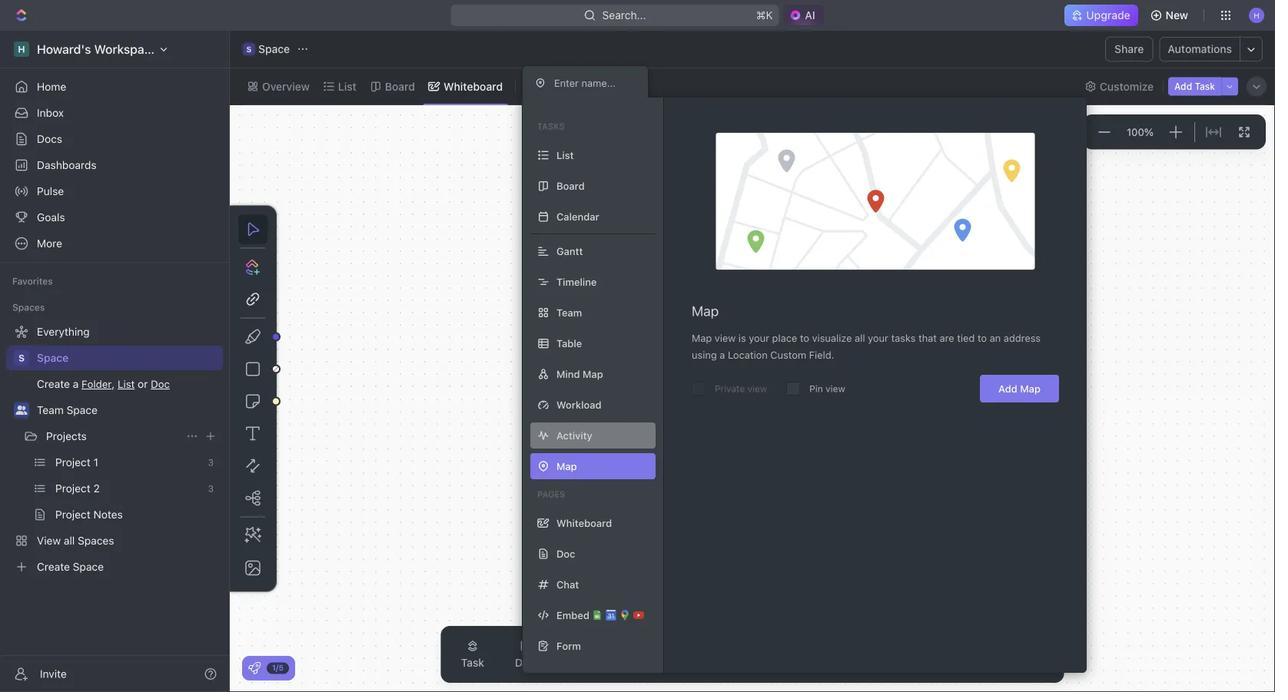 Task type: vqa. For each thing, say whether or not it's contained in the screenshot.
ADD TASK
yes



Task type: describe. For each thing, give the bounding box(es) containing it.
board link
[[382, 76, 415, 97]]

list link
[[335, 76, 357, 97]]

private
[[715, 384, 745, 395]]

team for team space
[[37, 404, 64, 417]]

add map
[[999, 383, 1041, 395]]

view
[[542, 80, 567, 93]]

doc button
[[503, 631, 548, 679]]

favorites
[[12, 276, 53, 287]]

view for private view
[[826, 384, 846, 395]]

visualize
[[813, 333, 852, 344]]

table
[[557, 338, 582, 350]]

address
[[1004, 333, 1041, 344]]

1 vertical spatial space
[[37, 352, 69, 365]]

1 horizontal spatial whiteboard
[[557, 518, 612, 529]]

favorites button
[[6, 272, 59, 291]]

s for s
[[18, 353, 25, 364]]

location
[[728, 350, 768, 361]]

gantt
[[557, 246, 583, 257]]

space, , element inside sidebar navigation
[[14, 351, 29, 366]]

add task
[[1175, 81, 1216, 92]]

doc inside button
[[515, 657, 536, 670]]

pin
[[810, 384, 823, 395]]

pulse link
[[6, 179, 223, 204]]

space for team space
[[67, 404, 98, 417]]

pin view
[[810, 384, 846, 395]]

space for s space
[[258, 43, 290, 55]]

tasks
[[538, 122, 565, 132]]

0 vertical spatial space, , element
[[243, 43, 255, 55]]

task inside button
[[461, 657, 485, 670]]

add for add task
[[1175, 81, 1193, 92]]

h
[[1014, 126, 1021, 138]]

⌘k
[[757, 9, 774, 22]]

inbox
[[37, 107, 64, 119]]

s space
[[247, 43, 290, 55]]

home link
[[6, 75, 223, 99]]

all
[[855, 333, 866, 344]]

is
[[739, 333, 747, 344]]

custom
[[771, 350, 807, 361]]

team space
[[37, 404, 98, 417]]

task inside button
[[1195, 81, 1216, 92]]

task button
[[449, 631, 497, 679]]

automations
[[1168, 43, 1233, 55]]

home
[[37, 80, 66, 93]]

view button
[[522, 68, 572, 105]]

share button
[[1106, 37, 1154, 62]]

activity
[[557, 430, 593, 442]]

tasks
[[892, 333, 916, 344]]

team space link
[[37, 398, 220, 423]]

workload
[[557, 400, 602, 411]]

0 vertical spatial whiteboard
[[444, 80, 503, 93]]

docs link
[[6, 127, 223, 151]]

projects link
[[46, 425, 180, 449]]

goals link
[[6, 205, 223, 230]]

new button
[[1145, 3, 1198, 28]]

dashboards
[[37, 159, 97, 171]]

0 vertical spatial board
[[385, 80, 415, 93]]

inbox link
[[6, 101, 223, 125]]

docs
[[37, 133, 62, 145]]

calendar
[[557, 211, 600, 223]]

figma button
[[626, 631, 681, 679]]

dashboards link
[[6, 153, 223, 178]]

1 to from the left
[[800, 333, 810, 344]]



Task type: locate. For each thing, give the bounding box(es) containing it.
space
[[258, 43, 290, 55], [37, 352, 69, 365], [67, 404, 98, 417]]

field.
[[810, 350, 835, 361]]

0 horizontal spatial to
[[800, 333, 810, 344]]

onboarding checklist button element
[[248, 663, 261, 675]]

0 horizontal spatial board
[[385, 80, 415, 93]]

your
[[749, 333, 770, 344], [868, 333, 889, 344]]

team right user group icon
[[37, 404, 64, 417]]

1 vertical spatial doc
[[515, 657, 536, 670]]

private view
[[715, 384, 768, 395]]

upgrade
[[1087, 9, 1131, 22]]

1 vertical spatial board
[[557, 180, 585, 192]]

figma
[[638, 657, 669, 670]]

view
[[715, 333, 736, 344], [748, 384, 768, 395], [826, 384, 846, 395]]

2 to from the left
[[978, 333, 987, 344]]

space up overview link at left top
[[258, 43, 290, 55]]

map view is your place to visualize all your tasks that are tied to an address using a location custom field.
[[692, 333, 1041, 361]]

1 horizontal spatial space, , element
[[243, 43, 255, 55]]

board right list link
[[385, 80, 415, 93]]

whiteboard left view dropdown button
[[444, 80, 503, 93]]

view button
[[522, 76, 572, 97]]

pages
[[538, 490, 565, 500]]

overview
[[262, 80, 310, 93]]

place
[[773, 333, 798, 344]]

projects
[[46, 430, 87, 443]]

to
[[800, 333, 810, 344], [978, 333, 987, 344]]

0 horizontal spatial list
[[338, 80, 357, 93]]

task down automations button
[[1195, 81, 1216, 92]]

view right pin
[[826, 384, 846, 395]]

0 horizontal spatial doc
[[515, 657, 536, 670]]

to left an
[[978, 333, 987, 344]]

Enter name... field
[[553, 77, 636, 90]]

pulse
[[37, 185, 64, 198]]

1 horizontal spatial to
[[978, 333, 987, 344]]

to right place in the top of the page
[[800, 333, 810, 344]]

sidebar navigation
[[0, 31, 230, 693]]

doc right 'task' button
[[515, 657, 536, 670]]

1 vertical spatial team
[[37, 404, 64, 417]]

0 horizontal spatial s
[[18, 353, 25, 364]]

100%
[[1127, 126, 1154, 138]]

automations button
[[1161, 38, 1240, 61]]

1 vertical spatial whiteboard
[[557, 518, 612, 529]]

1 horizontal spatial view
[[748, 384, 768, 395]]

map
[[692, 303, 719, 320], [692, 333, 712, 344], [583, 369, 604, 380], [1021, 383, 1041, 395]]

space up projects
[[67, 404, 98, 417]]

0 horizontal spatial whiteboard
[[444, 80, 503, 93]]

a
[[720, 350, 726, 361]]

spaces
[[12, 302, 45, 313]]

goals
[[37, 211, 65, 224]]

board
[[385, 80, 415, 93], [557, 180, 585, 192]]

embed
[[557, 610, 590, 622]]

1 vertical spatial add
[[999, 383, 1018, 395]]

team up table
[[557, 307, 582, 319]]

new
[[1166, 9, 1189, 22]]

view for map
[[715, 333, 736, 344]]

space up the team space
[[37, 352, 69, 365]]

0 vertical spatial list
[[338, 80, 357, 93]]

2 vertical spatial space
[[67, 404, 98, 417]]

1 horizontal spatial add
[[1175, 81, 1193, 92]]

0 vertical spatial add
[[1175, 81, 1193, 92]]

0 vertical spatial doc
[[557, 549, 576, 560]]

s inside the s space
[[247, 45, 252, 53]]

your right is on the top right of page
[[749, 333, 770, 344]]

0 horizontal spatial task
[[461, 657, 485, 670]]

0 horizontal spatial your
[[749, 333, 770, 344]]

space link
[[37, 346, 220, 371]]

team inside tree
[[37, 404, 64, 417]]

1 horizontal spatial team
[[557, 307, 582, 319]]

search...
[[603, 9, 647, 22]]

space, , element
[[243, 43, 255, 55], [14, 351, 29, 366]]

100% button
[[1124, 123, 1157, 141]]

tree
[[6, 320, 223, 580]]

team for team
[[557, 307, 582, 319]]

whiteboard link
[[441, 76, 503, 97]]

map inside map view is your place to visualize all your tasks that are tied to an address using a location custom field.
[[692, 333, 712, 344]]

tree inside sidebar navigation
[[6, 320, 223, 580]]

view left is on the top right of page
[[715, 333, 736, 344]]

0 horizontal spatial team
[[37, 404, 64, 417]]

add for add map
[[999, 383, 1018, 395]]

upgrade link
[[1065, 5, 1139, 26]]

are
[[940, 333, 955, 344]]

0 vertical spatial s
[[247, 45, 252, 53]]

share
[[1115, 43, 1145, 55]]

timeline
[[557, 276, 597, 288]]

list down tasks
[[557, 150, 574, 161]]

2 your from the left
[[868, 333, 889, 344]]

tied
[[958, 333, 975, 344]]

customize
[[1100, 80, 1154, 93]]

0 horizontal spatial space, , element
[[14, 351, 29, 366]]

tree containing space
[[6, 320, 223, 580]]

mind
[[557, 369, 580, 380]]

s inside navigation
[[18, 353, 25, 364]]

form
[[557, 641, 581, 653]]

1 vertical spatial space, , element
[[14, 351, 29, 366]]

1 horizontal spatial board
[[557, 180, 585, 192]]

list
[[338, 80, 357, 93], [557, 150, 574, 161]]

add inside button
[[1175, 81, 1193, 92]]

add down an
[[999, 383, 1018, 395]]

that
[[919, 333, 937, 344]]

user group image
[[16, 406, 27, 415]]

add down automations button
[[1175, 81, 1193, 92]]

0 horizontal spatial add
[[999, 383, 1018, 395]]

task left doc button
[[461, 657, 485, 670]]

whiteboard down pages
[[557, 518, 612, 529]]

onboarding checklist button image
[[248, 663, 261, 675]]

invite
[[40, 668, 67, 681]]

task
[[1195, 81, 1216, 92], [461, 657, 485, 670]]

1 vertical spatial task
[[461, 657, 485, 670]]

1 horizontal spatial doc
[[557, 549, 576, 560]]

whiteboard
[[444, 80, 503, 93], [557, 518, 612, 529]]

1 vertical spatial s
[[18, 353, 25, 364]]

team
[[557, 307, 582, 319], [37, 404, 64, 417]]

customize button
[[1080, 76, 1159, 97]]

mind map
[[557, 369, 604, 380]]

an
[[990, 333, 1001, 344]]

using
[[692, 350, 717, 361]]

s for s space
[[247, 45, 252, 53]]

0 horizontal spatial view
[[715, 333, 736, 344]]

1/5
[[272, 664, 284, 673]]

0 vertical spatial task
[[1195, 81, 1216, 92]]

1 horizontal spatial your
[[868, 333, 889, 344]]

overview link
[[259, 76, 310, 97]]

add task button
[[1169, 77, 1222, 96]]

1 horizontal spatial task
[[1195, 81, 1216, 92]]

board up calendar
[[557, 180, 585, 192]]

1 horizontal spatial list
[[557, 150, 574, 161]]

view right private
[[748, 384, 768, 395]]

your right all
[[868, 333, 889, 344]]

0 vertical spatial space
[[258, 43, 290, 55]]

doc
[[557, 549, 576, 560], [515, 657, 536, 670]]

list left board link
[[338, 80, 357, 93]]

doc up chat
[[557, 549, 576, 560]]

chat
[[557, 579, 579, 591]]

s
[[247, 45, 252, 53], [18, 353, 25, 364]]

2 horizontal spatial view
[[826, 384, 846, 395]]

1 horizontal spatial s
[[247, 45, 252, 53]]

add
[[1175, 81, 1193, 92], [999, 383, 1018, 395]]

1 vertical spatial list
[[557, 150, 574, 161]]

0 vertical spatial team
[[557, 307, 582, 319]]

1 your from the left
[[749, 333, 770, 344]]

view inside map view is your place to visualize all your tasks that are tied to an address using a location custom field.
[[715, 333, 736, 344]]



